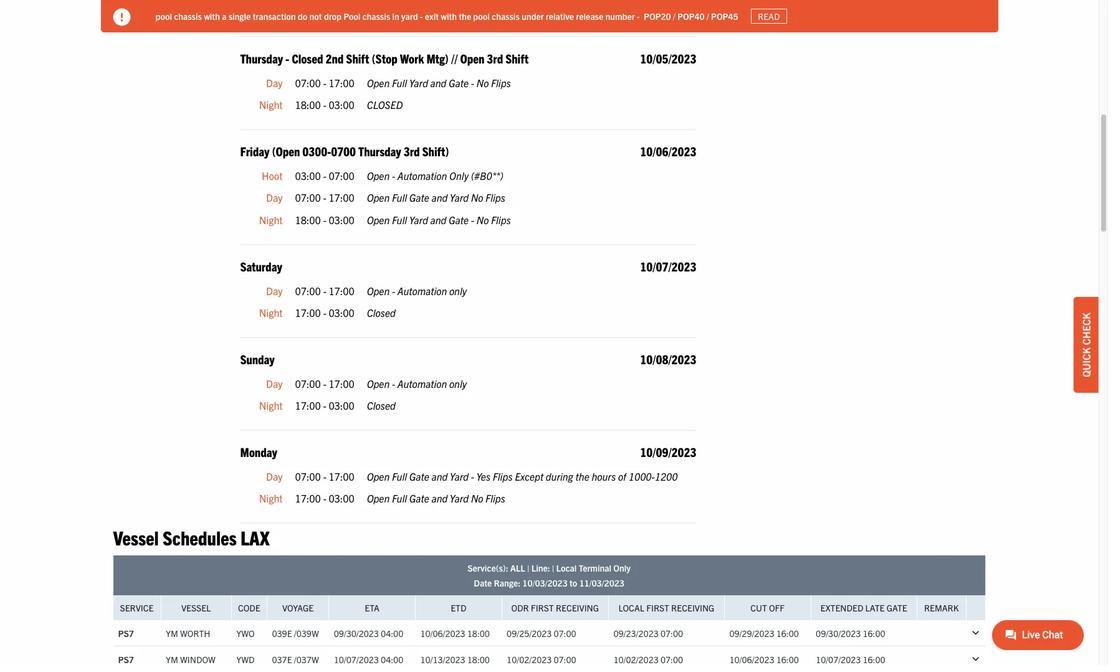 Task type: vqa. For each thing, say whether or not it's contained in the screenshot.


Task type: describe. For each thing, give the bounding box(es) containing it.
1 10/02/2023 07:00 from the left
[[507, 654, 576, 666]]

2 chassis from the left
[[362, 10, 390, 22]]

no for 17:00 - 03:00
[[471, 493, 483, 505]]

code
[[238, 603, 260, 614]]

2 pool from the left
[[473, 10, 490, 22]]

friday  (open 0300-0700 thursday 3rd shift)
[[240, 143, 449, 159]]

odr first receiving
[[511, 603, 599, 614]]

night for monday
[[259, 493, 283, 505]]

18:00 up 10/13/2023 18:00
[[467, 628, 490, 639]]

to
[[570, 578, 577, 589]]

in
[[392, 10, 399, 22]]

ywd
[[236, 654, 255, 666]]

eta
[[365, 603, 379, 614]]

night for saturday
[[259, 307, 283, 319]]

day for monday
[[266, 471, 283, 483]]

sunday
[[240, 351, 275, 367]]

09/30/2023 16:00
[[816, 628, 885, 639]]

/037w
[[294, 654, 319, 666]]

cut off
[[751, 603, 785, 614]]

1200
[[655, 471, 678, 483]]

0300-
[[302, 143, 331, 159]]

09/25/2023
[[507, 628, 552, 639]]

day for thursday - closed 2nd shift (stop work mtg) // open 3rd shift
[[266, 76, 283, 89]]

18:00 for open full yard and gate - no flips
[[295, 214, 321, 226]]

09/30/2023 for 09/30/2023 04:00
[[334, 628, 379, 639]]

1000-
[[629, 471, 655, 483]]

1 horizontal spatial 3rd
[[487, 50, 503, 66]]

hours
[[592, 471, 616, 483]]

pop45
[[711, 10, 738, 22]]

pool chassis with a single transaction  do not drop pool chassis in yard -  exit with the pool chassis under relative release number -  pop20 / pop40 / pop45
[[156, 10, 738, 22]]

10/08/2023
[[640, 351, 696, 367]]

(#b0**)
[[471, 169, 503, 182]]

18:00 down '10/06/2023 18:00'
[[467, 654, 490, 666]]

037e    /037w
[[272, 654, 319, 666]]

2 shift from the left
[[506, 50, 529, 66]]

transaction
[[253, 10, 296, 22]]

1 full from the top
[[392, 6, 407, 18]]

single
[[229, 10, 251, 22]]

1 chassis from the left
[[174, 10, 202, 22]]

off
[[769, 603, 785, 614]]

exit
[[425, 10, 439, 22]]

hoot
[[262, 169, 283, 182]]

release
[[576, 10, 603, 22]]

not
[[309, 10, 322, 22]]

16:00 for 09/30/2023 16:00
[[863, 628, 885, 639]]

service(s):
[[468, 563, 508, 574]]

2 day from the top
[[266, 192, 283, 204]]

10/05/2023
[[640, 50, 696, 66]]

under
[[522, 10, 544, 22]]

0 vertical spatial only
[[449, 169, 469, 182]]

open full yard and gate - no flips for 17:00
[[367, 76, 511, 89]]

10/07/2023 for 10/07/2023
[[640, 258, 696, 274]]

closed for saturday
[[367, 307, 396, 319]]

ywo
[[236, 628, 255, 639]]

open full gate and yard no flips for monday
[[367, 493, 505, 505]]

cut
[[751, 603, 767, 614]]

11/03/2023
[[579, 578, 624, 589]]

local inside service(s): all | line: | local terminal only date range: 10/03/2023 to 11/03/2023
[[556, 563, 577, 574]]

date
[[474, 578, 492, 589]]

do
[[298, 10, 307, 22]]

ps7 for ym window
[[118, 654, 134, 666]]

6 full from the top
[[392, 493, 407, 505]]

day for saturday
[[266, 285, 283, 297]]

ym window
[[166, 654, 215, 666]]

voyage
[[282, 603, 314, 614]]

1 horizontal spatial the
[[576, 471, 589, 483]]

pool
[[344, 10, 360, 22]]

terminal
[[579, 563, 611, 574]]

ym worth
[[166, 628, 210, 639]]

automation for saturday
[[398, 285, 447, 297]]

pop40
[[678, 10, 705, 22]]

10/06/2023 16:00
[[729, 654, 799, 666]]

first for odr
[[531, 603, 554, 614]]

09/23/2023 07:00
[[614, 628, 683, 639]]

18:00 - 03:00 for closed
[[295, 99, 354, 111]]

late
[[865, 603, 885, 614]]

07:00 - 17:00 for saturday
[[295, 285, 354, 297]]

2 full from the top
[[392, 76, 407, 89]]

night for sunday
[[259, 400, 283, 412]]

/039w
[[294, 628, 319, 639]]

remark
[[924, 603, 959, 614]]

09/30/2023 for 09/30/2023 16:00
[[816, 628, 861, 639]]

automation for sunday
[[398, 378, 447, 390]]

yard
[[401, 10, 418, 22]]

3 chassis from the left
[[492, 10, 520, 22]]

1 | from the left
[[527, 563, 529, 574]]

2 / from the left
[[707, 10, 709, 22]]

during
[[546, 471, 573, 483]]

service
[[120, 603, 154, 614]]

receiving for local first receiving
[[671, 603, 715, 614]]

037e
[[272, 654, 292, 666]]

etd
[[451, 603, 466, 614]]

16:00 for 10/07/2023 16:00
[[863, 654, 885, 666]]

of
[[618, 471, 626, 483]]

a
[[222, 10, 227, 22]]

09/23/2023
[[614, 628, 659, 639]]

04:00 for 09/30/2023 04:00
[[381, 628, 403, 639]]

10/03/2023
[[523, 578, 568, 589]]

1 shift from the left
[[346, 50, 369, 66]]

18:00 - 03:00 for open full gate and yard no flips
[[295, 6, 354, 18]]

only for saturday
[[449, 285, 467, 297]]

10/13/2023 18:00
[[420, 654, 490, 666]]

039e
[[272, 628, 292, 639]]

quick check
[[1080, 313, 1093, 378]]

0 horizontal spatial 3rd
[[404, 143, 420, 159]]

09/25/2023 07:00
[[507, 628, 576, 639]]

read link
[[751, 9, 787, 24]]

1 pool from the left
[[156, 10, 172, 22]]

mtg)
[[427, 50, 449, 66]]

2 07:00 - 17:00 from the top
[[295, 192, 354, 204]]

(open
[[272, 143, 300, 159]]

07:00 - 17:00 for monday
[[295, 471, 354, 483]]

odr
[[511, 603, 529, 614]]

18:00 for closed
[[295, 99, 321, 111]]

open - automation only for sunday
[[367, 378, 467, 390]]

worth
[[180, 628, 210, 639]]

3 full from the top
[[392, 192, 407, 204]]

check
[[1080, 313, 1093, 345]]

3 night from the top
[[259, 214, 283, 226]]

closed
[[367, 99, 403, 111]]

extended
[[821, 603, 863, 614]]

friday
[[240, 143, 269, 159]]

monday
[[240, 444, 277, 460]]

2 | from the left
[[552, 563, 554, 574]]

local first receiving
[[619, 603, 715, 614]]

2 with from the left
[[441, 10, 457, 22]]

//
[[451, 50, 458, 66]]

09/29/2023
[[729, 628, 774, 639]]

window
[[180, 654, 215, 666]]



Task type: locate. For each thing, give the bounding box(es) containing it.
2 receiving from the left
[[671, 603, 715, 614]]

0 horizontal spatial 10/02/2023
[[507, 654, 552, 666]]

07:00 - 17:00 for sunday
[[295, 378, 354, 390]]

1 04:00 from the top
[[381, 628, 403, 639]]

16:00 down off
[[776, 628, 799, 639]]

thursday down "transaction"
[[240, 50, 283, 66]]

2 ym from the top
[[166, 654, 178, 666]]

service(s): all | line: | local terminal only date range: 10/03/2023 to 11/03/2023
[[468, 563, 631, 589]]

solid image
[[113, 9, 131, 26]]

vessel for vessel
[[181, 603, 211, 614]]

0 horizontal spatial with
[[204, 10, 220, 22]]

16:00 down 09/30/2023 16:00
[[863, 654, 885, 666]]

only
[[449, 169, 469, 182], [613, 563, 631, 574]]

4 full from the top
[[392, 214, 407, 226]]

4 07:00 - 17:00 from the top
[[295, 378, 354, 390]]

2 ps7 from the top
[[118, 654, 134, 666]]

03:00
[[329, 6, 354, 18], [329, 99, 354, 111], [295, 169, 321, 182], [329, 214, 354, 226], [329, 307, 354, 319], [329, 400, 354, 412], [329, 493, 354, 505]]

1 vertical spatial 3rd
[[404, 143, 420, 159]]

0 horizontal spatial thursday
[[240, 50, 283, 66]]

1 horizontal spatial 10/02/2023
[[614, 654, 659, 666]]

0 vertical spatial ym
[[166, 628, 178, 639]]

night up monday
[[259, 400, 283, 412]]

1 vertical spatial 10/06/2023
[[420, 628, 465, 639]]

(stop
[[372, 50, 398, 66]]

the right exit
[[459, 10, 471, 22]]

2 first from the left
[[646, 603, 669, 614]]

yes
[[477, 471, 491, 483]]

1 horizontal spatial |
[[552, 563, 554, 574]]

no for 18:00 - 03:00
[[471, 6, 483, 18]]

16:00 down 09/29/2023 16:00
[[776, 654, 799, 666]]

3rd right //
[[487, 50, 503, 66]]

18:00 - 03:00 down '03:00 - 07:00'
[[295, 214, 354, 226]]

night for thursday - closed 2nd shift (stop work mtg) // open 3rd shift
[[259, 99, 283, 111]]

0 horizontal spatial 10/07/2023
[[334, 654, 379, 666]]

with
[[204, 10, 220, 22], [441, 10, 457, 22]]

5 day from the top
[[266, 471, 283, 483]]

vessel for vessel schedules lax
[[113, 525, 159, 550]]

5 night from the top
[[259, 400, 283, 412]]

2 automation from the top
[[398, 285, 447, 297]]

0 vertical spatial 10/06/2023
[[640, 143, 696, 159]]

ym left window
[[166, 654, 178, 666]]

1 18:00 - 03:00 from the top
[[295, 6, 354, 18]]

0 horizontal spatial the
[[459, 10, 471, 22]]

17:00 - 03:00 for sunday
[[295, 400, 354, 412]]

read
[[758, 11, 780, 22]]

2 open full yard and gate - no flips from the top
[[367, 214, 511, 226]]

0 horizontal spatial chassis
[[174, 10, 202, 22]]

0 horizontal spatial |
[[527, 563, 529, 574]]

16:00 for 10/06/2023 16:00
[[776, 654, 799, 666]]

10/06/2023 18:00
[[420, 628, 490, 639]]

saturday
[[240, 258, 282, 274]]

1 horizontal spatial chassis
[[362, 10, 390, 22]]

night right single
[[259, 6, 283, 18]]

except
[[515, 471, 544, 483]]

lax
[[241, 525, 270, 550]]

2 vertical spatial 10/06/2023
[[729, 654, 774, 666]]

gate
[[409, 6, 429, 18], [449, 76, 469, 89], [409, 192, 429, 204], [449, 214, 469, 226], [409, 471, 429, 483], [409, 493, 429, 505], [887, 603, 907, 614]]

2 vertical spatial open full gate and yard no flips
[[367, 493, 505, 505]]

17:00 - 03:00 for monday
[[295, 493, 354, 505]]

10/06/2023 for 10/06/2023 18:00
[[420, 628, 465, 639]]

1 open full gate and yard no flips from the top
[[367, 6, 505, 18]]

1 ym from the top
[[166, 628, 178, 639]]

09/30/2023
[[334, 628, 379, 639], [816, 628, 861, 639]]

0 vertical spatial 04:00
[[381, 628, 403, 639]]

1 horizontal spatial 10/02/2023 07:00
[[614, 654, 683, 666]]

2 vertical spatial closed
[[367, 400, 396, 412]]

1 horizontal spatial shift
[[506, 50, 529, 66]]

1 horizontal spatial 09/30/2023
[[816, 628, 861, 639]]

4 night from the top
[[259, 307, 283, 319]]

1 horizontal spatial /
[[707, 10, 709, 22]]

2 10/02/2023 from the left
[[614, 654, 659, 666]]

night up (open
[[259, 99, 283, 111]]

3 automation from the top
[[398, 378, 447, 390]]

1 17:00 - 03:00 from the top
[[295, 307, 354, 319]]

04:00 for 10/07/2023 04:00
[[381, 654, 403, 666]]

1 horizontal spatial 10/07/2023
[[640, 258, 696, 274]]

the left hours in the bottom of the page
[[576, 471, 589, 483]]

yard
[[450, 6, 469, 18], [409, 76, 428, 89], [450, 192, 469, 204], [409, 214, 428, 226], [450, 471, 469, 483], [450, 493, 469, 505]]

1 vertical spatial automation
[[398, 285, 447, 297]]

thursday right '0700'
[[358, 143, 401, 159]]

10/06/2023
[[640, 143, 696, 159], [420, 628, 465, 639], [729, 654, 774, 666]]

| right all
[[527, 563, 529, 574]]

1 vertical spatial 04:00
[[381, 654, 403, 666]]

ym for ym worth
[[166, 628, 178, 639]]

3rd left shift)
[[404, 143, 420, 159]]

0 horizontal spatial 09/30/2023
[[334, 628, 379, 639]]

1 vertical spatial open - automation only
[[367, 378, 467, 390]]

10/09/2023
[[640, 444, 696, 460]]

1 horizontal spatial with
[[441, 10, 457, 22]]

04:00 down 09/30/2023 04:00
[[381, 654, 403, 666]]

shift
[[346, 50, 369, 66], [506, 50, 529, 66]]

2 09/30/2023 from the left
[[816, 628, 861, 639]]

1 vertical spatial ym
[[166, 654, 178, 666]]

18:00
[[295, 6, 321, 18], [295, 99, 321, 111], [295, 214, 321, 226], [467, 628, 490, 639], [467, 654, 490, 666]]

1 ps7 from the top
[[118, 628, 134, 639]]

0 horizontal spatial vessel
[[113, 525, 159, 550]]

5 07:00 - 17:00 from the top
[[295, 471, 354, 483]]

/ left pop45
[[707, 10, 709, 22]]

10/07/2023 for 10/07/2023 04:00
[[334, 654, 379, 666]]

09/30/2023 down extended
[[816, 628, 861, 639]]

-
[[323, 6, 326, 18], [420, 10, 423, 22], [637, 10, 640, 22], [285, 50, 289, 66], [323, 76, 326, 89], [471, 76, 474, 89], [323, 99, 326, 111], [323, 169, 326, 182], [392, 169, 395, 182], [323, 192, 326, 204], [323, 214, 326, 226], [471, 214, 474, 226], [323, 285, 326, 297], [392, 285, 395, 297], [323, 307, 326, 319], [323, 378, 326, 390], [392, 378, 395, 390], [323, 400, 326, 412], [323, 471, 326, 483], [471, 471, 474, 483], [323, 493, 326, 505]]

10/06/2023 for 10/06/2023 16:00
[[729, 654, 774, 666]]

2 horizontal spatial chassis
[[492, 10, 520, 22]]

07:00 - 17:00 for thursday - closed 2nd shift (stop work mtg) // open 3rd shift
[[295, 76, 354, 89]]

1 vertical spatial only
[[613, 563, 631, 574]]

1 10/02/2023 from the left
[[507, 654, 552, 666]]

1 open full yard and gate - no flips from the top
[[367, 76, 511, 89]]

10/06/2023 for 10/06/2023
[[640, 143, 696, 159]]

0 vertical spatial ps7
[[118, 628, 134, 639]]

2 only from the top
[[449, 378, 467, 390]]

open - automation only
[[367, 285, 467, 297], [367, 378, 467, 390]]

first for local
[[646, 603, 669, 614]]

2 18:00 - 03:00 from the top
[[295, 99, 354, 111]]

0 vertical spatial 18:00 - 03:00
[[295, 6, 354, 18]]

open full yard and gate - no flips down mtg)
[[367, 76, 511, 89]]

2 10/02/2023 07:00 from the left
[[614, 654, 683, 666]]

6 night from the top
[[259, 493, 283, 505]]

no for 07:00 - 17:00
[[471, 192, 483, 204]]

local up 09/23/2023
[[619, 603, 644, 614]]

day for sunday
[[266, 378, 283, 390]]

first up 09/23/2023 07:00
[[646, 603, 669, 614]]

open full yard and gate - no flips for 03:00
[[367, 214, 511, 226]]

1 vertical spatial thursday
[[358, 143, 401, 159]]

/
[[673, 10, 676, 22], [707, 10, 709, 22]]

09/30/2023 up 10/07/2023 04:00
[[334, 628, 379, 639]]

4 day from the top
[[266, 378, 283, 390]]

schedules
[[163, 525, 237, 550]]

with right exit
[[441, 10, 457, 22]]

2 horizontal spatial 10/06/2023
[[729, 654, 774, 666]]

18:00 up 0300-
[[295, 99, 321, 111]]

18:00 down '03:00 - 07:00'
[[295, 214, 321, 226]]

night down hoot
[[259, 214, 283, 226]]

2 17:00 - 03:00 from the top
[[295, 400, 354, 412]]

pool right solid icon
[[156, 10, 172, 22]]

3 18:00 - 03:00 from the top
[[295, 214, 354, 226]]

10/07/2023 for 10/07/2023 16:00
[[816, 654, 861, 666]]

10/07/2023
[[640, 258, 696, 274], [334, 654, 379, 666], [816, 654, 861, 666]]

1 09/30/2023 from the left
[[334, 628, 379, 639]]

vessel
[[113, 525, 159, 550], [181, 603, 211, 614]]

0 horizontal spatial first
[[531, 603, 554, 614]]

1 horizontal spatial pool
[[473, 10, 490, 22]]

0 horizontal spatial 10/02/2023 07:00
[[507, 654, 576, 666]]

all
[[510, 563, 525, 574]]

vessel schedules lax
[[113, 525, 270, 550]]

line:
[[531, 563, 550, 574]]

1 / from the left
[[673, 10, 676, 22]]

1 horizontal spatial thursday
[[358, 143, 401, 159]]

10/02/2023 down 09/25/2023
[[507, 654, 552, 666]]

number
[[605, 10, 635, 22]]

2 vertical spatial 17:00 - 03:00
[[295, 493, 354, 505]]

3 day from the top
[[266, 285, 283, 297]]

16:00 down the late
[[863, 628, 885, 639]]

1 horizontal spatial local
[[619, 603, 644, 614]]

night down saturday
[[259, 307, 283, 319]]

chassis
[[174, 10, 202, 22], [362, 10, 390, 22], [492, 10, 520, 22]]

0 vertical spatial local
[[556, 563, 577, 574]]

0 horizontal spatial 10/06/2023
[[420, 628, 465, 639]]

1 vertical spatial only
[[449, 378, 467, 390]]

0 vertical spatial open full gate and yard no flips
[[367, 6, 505, 18]]

thursday - closed 2nd shift (stop work mtg) // open 3rd shift
[[240, 50, 529, 66]]

04:00 up 10/07/2023 04:00
[[381, 628, 403, 639]]

first
[[531, 603, 554, 614], [646, 603, 669, 614]]

1 vertical spatial 18:00 - 03:00
[[295, 99, 354, 111]]

first right 'odr'
[[531, 603, 554, 614]]

0 vertical spatial thursday
[[240, 50, 283, 66]]

quick
[[1080, 348, 1093, 378]]

2nd
[[326, 50, 344, 66]]

1 vertical spatial ps7
[[118, 654, 134, 666]]

1 receiving from the left
[[556, 603, 599, 614]]

10/07/2023 04:00
[[334, 654, 403, 666]]

0 vertical spatial the
[[459, 10, 471, 22]]

open full yard and gate - no flips
[[367, 76, 511, 89], [367, 214, 511, 226]]

local up to
[[556, 563, 577, 574]]

2 night from the top
[[259, 99, 283, 111]]

1 vertical spatial open full gate and yard no flips
[[367, 192, 505, 204]]

/ left pop40
[[673, 10, 676, 22]]

1 horizontal spatial vessel
[[181, 603, 211, 614]]

18:00 - 03:00 up 2nd
[[295, 6, 354, 18]]

chassis left in
[[362, 10, 390, 22]]

0 vertical spatial 17:00 - 03:00
[[295, 307, 354, 319]]

| right 'line:'
[[552, 563, 554, 574]]

1 07:00 - 17:00 from the top
[[295, 76, 354, 89]]

1 open - automation only from the top
[[367, 285, 467, 297]]

night
[[259, 6, 283, 18], [259, 99, 283, 111], [259, 214, 283, 226], [259, 307, 283, 319], [259, 400, 283, 412], [259, 493, 283, 505]]

shift)
[[422, 143, 449, 159]]

work
[[400, 50, 424, 66]]

2 open full gate and yard no flips from the top
[[367, 192, 505, 204]]

10/02/2023 07:00 down 09/23/2023 07:00
[[614, 654, 683, 666]]

0 vertical spatial open - automation only
[[367, 285, 467, 297]]

18:00 - 03:00 for open full yard and gate - no flips
[[295, 214, 354, 226]]

open full gate and yard no flips for friday  (open 0300-0700 thursday 3rd shift)
[[367, 192, 505, 204]]

18:00 left drop
[[295, 6, 321, 18]]

1 horizontal spatial 10/06/2023
[[640, 143, 696, 159]]

10/07/2023 16:00
[[816, 654, 885, 666]]

3 17:00 - 03:00 from the top
[[295, 493, 354, 505]]

open full gate and yard no flips down yes at the bottom left of the page
[[367, 493, 505, 505]]

shift down under
[[506, 50, 529, 66]]

chassis left under
[[492, 10, 520, 22]]

1 automation from the top
[[398, 169, 447, 182]]

1 day from the top
[[266, 76, 283, 89]]

receiving
[[556, 603, 599, 614], [671, 603, 715, 614]]

09/30/2023 04:00
[[334, 628, 403, 639]]

pool right exit
[[473, 10, 490, 22]]

night up lax on the left bottom of page
[[259, 493, 283, 505]]

0 vertical spatial automation
[[398, 169, 447, 182]]

16:00 for 09/29/2023 16:00
[[776, 628, 799, 639]]

receiving for odr first receiving
[[556, 603, 599, 614]]

17:00
[[329, 76, 354, 89], [329, 192, 354, 204], [329, 285, 354, 297], [295, 307, 321, 319], [329, 378, 354, 390], [295, 400, 321, 412], [329, 471, 354, 483], [295, 493, 321, 505]]

day
[[266, 76, 283, 89], [266, 192, 283, 204], [266, 285, 283, 297], [266, 378, 283, 390], [266, 471, 283, 483]]

0 vertical spatial open full yard and gate - no flips
[[367, 76, 511, 89]]

only inside service(s): all | line: | local terminal only date range: 10/03/2023 to 11/03/2023
[[613, 563, 631, 574]]

0 vertical spatial vessel
[[113, 525, 159, 550]]

2 vertical spatial automation
[[398, 378, 447, 390]]

with left the a
[[204, 10, 220, 22]]

open full gate and yard no flips up mtg)
[[367, 6, 505, 18]]

chassis left the a
[[174, 10, 202, 22]]

relative
[[546, 10, 574, 22]]

17:00 - 03:00 for saturday
[[295, 307, 354, 319]]

1 first from the left
[[531, 603, 554, 614]]

10/02/2023 down 09/23/2023
[[614, 654, 659, 666]]

0 horizontal spatial only
[[449, 169, 469, 182]]

2 vertical spatial 18:00 - 03:00
[[295, 214, 354, 226]]

only for sunday
[[449, 378, 467, 390]]

drop
[[324, 10, 342, 22]]

1 horizontal spatial only
[[613, 563, 631, 574]]

open full gate and yard no flips
[[367, 6, 505, 18], [367, 192, 505, 204], [367, 493, 505, 505]]

1 vertical spatial 17:00 - 03:00
[[295, 400, 354, 412]]

open - automation only (#b0**)
[[367, 169, 503, 182]]

18:00 for open full gate and yard no flips
[[295, 6, 321, 18]]

1 only from the top
[[449, 285, 467, 297]]

thursday
[[240, 50, 283, 66], [358, 143, 401, 159]]

1 vertical spatial the
[[576, 471, 589, 483]]

1 vertical spatial vessel
[[181, 603, 211, 614]]

3 07:00 - 17:00 from the top
[[295, 285, 354, 297]]

18:00 - 03:00 up 0300-
[[295, 99, 354, 111]]

only
[[449, 285, 467, 297], [449, 378, 467, 390]]

ym for ym window
[[166, 654, 178, 666]]

1 horizontal spatial receiving
[[671, 603, 715, 614]]

1 vertical spatial local
[[619, 603, 644, 614]]

open full gate and yard -  yes flips except during the hours of 1000-1200
[[367, 471, 678, 483]]

09/29/2023 16:00
[[729, 628, 799, 639]]

03:00 - 07:00
[[295, 169, 354, 182]]

3 open full gate and yard no flips from the top
[[367, 493, 505, 505]]

07:00 - 17:00
[[295, 76, 354, 89], [295, 192, 354, 204], [295, 285, 354, 297], [295, 378, 354, 390], [295, 471, 354, 483]]

only left (#b0**)
[[449, 169, 469, 182]]

0 horizontal spatial /
[[673, 10, 676, 22]]

0 vertical spatial only
[[449, 285, 467, 297]]

2 04:00 from the top
[[381, 654, 403, 666]]

open full gate and yard no flips down open - automation only (#b0**)
[[367, 192, 505, 204]]

receiving up 09/23/2023 07:00
[[671, 603, 715, 614]]

0 vertical spatial closed
[[292, 50, 323, 66]]

pop20
[[644, 10, 671, 22]]

10/02/2023 07:00 down 09/25/2023 07:00
[[507, 654, 576, 666]]

0 horizontal spatial local
[[556, 563, 577, 574]]

0 vertical spatial 3rd
[[487, 50, 503, 66]]

1 vertical spatial open full yard and gate - no flips
[[367, 214, 511, 226]]

shift right 2nd
[[346, 50, 369, 66]]

0700
[[331, 143, 356, 159]]

2 open - automation only from the top
[[367, 378, 467, 390]]

0 horizontal spatial receiving
[[556, 603, 599, 614]]

04:00
[[381, 628, 403, 639], [381, 654, 403, 666]]

0 horizontal spatial pool
[[156, 10, 172, 22]]

1 night from the top
[[259, 6, 283, 18]]

open full yard and gate - no flips down open - automation only (#b0**)
[[367, 214, 511, 226]]

1 horizontal spatial first
[[646, 603, 669, 614]]

3rd
[[487, 50, 503, 66], [404, 143, 420, 159]]

ps7
[[118, 628, 134, 639], [118, 654, 134, 666]]

closed for sunday
[[367, 400, 396, 412]]

1 vertical spatial closed
[[367, 307, 396, 319]]

no
[[471, 6, 483, 18], [477, 76, 489, 89], [471, 192, 483, 204], [477, 214, 489, 226], [471, 493, 483, 505]]

16:00
[[776, 628, 799, 639], [863, 628, 885, 639], [776, 654, 799, 666], [863, 654, 885, 666]]

receiving down to
[[556, 603, 599, 614]]

automation for friday  (open 0300-0700 thursday 3rd shift)
[[398, 169, 447, 182]]

1 with from the left
[[204, 10, 220, 22]]

only up 11/03/2023
[[613, 563, 631, 574]]

the
[[459, 10, 471, 22], [576, 471, 589, 483]]

0 horizontal spatial shift
[[346, 50, 369, 66]]

039e    /039w
[[272, 628, 319, 639]]

5 full from the top
[[392, 471, 407, 483]]

ps7 for ym worth
[[118, 628, 134, 639]]

open - automation only for saturday
[[367, 285, 467, 297]]

10/13/2023
[[420, 654, 465, 666]]

2 horizontal spatial 10/07/2023
[[816, 654, 861, 666]]

ym left worth
[[166, 628, 178, 639]]



